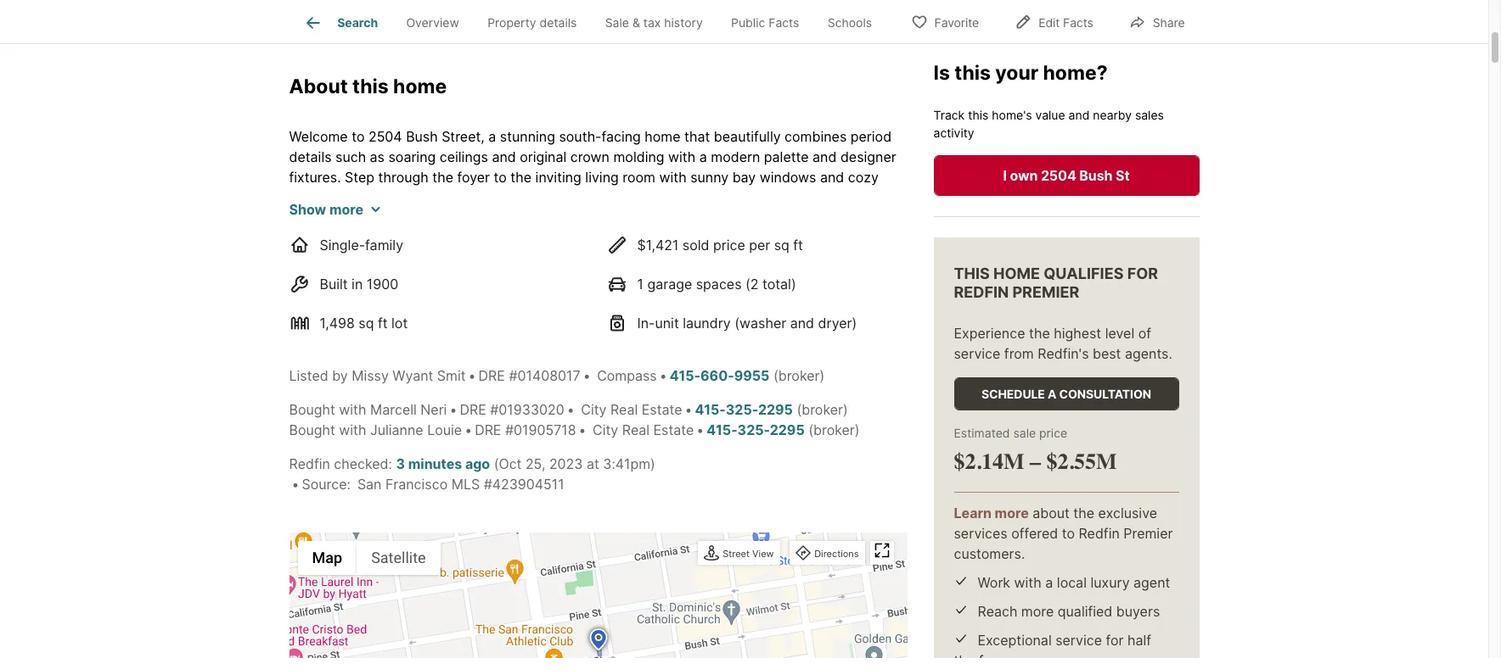 Task type: describe. For each thing, give the bounding box(es) containing it.
half
[[1127, 632, 1151, 649]]

marcell
[[370, 401, 417, 418]]

0 vertical spatial broker
[[778, 367, 820, 384]]

2 horizontal spatial (
[[808, 422, 813, 439]]

1 horizontal spatial room
[[623, 169, 655, 186]]

property details tab
[[473, 3, 591, 43]]

view
[[752, 548, 774, 560]]

1 vertical spatial sq
[[359, 315, 374, 332]]

local
[[1057, 575, 1087, 592]]

a up the away
[[571, 352, 578, 369]]

reach
[[978, 603, 1017, 620]]

accommodate
[[289, 332, 381, 349]]

0 vertical spatial )
[[820, 367, 825, 384]]

backyard
[[447, 250, 507, 267]]

redfin inside about the exclusive services offered to redfin premier customers.
[[1079, 525, 1120, 542]]

$2.55m
[[1046, 449, 1117, 475]]

2 vertical spatial room
[[798, 250, 831, 267]]

beautifully
[[714, 128, 781, 145]]

inviting
[[535, 169, 581, 186]]

0 vertical spatial dre
[[479, 367, 505, 384]]

st
[[1116, 167, 1130, 184]]

415-325-2295 link for 01933020
[[695, 401, 793, 418]]

0 vertical spatial suite
[[701, 270, 732, 287]]

0 horizontal spatial including
[[289, 291, 347, 308]]

stairs.
[[520, 270, 558, 287]]

1 horizontal spatial sq
[[774, 236, 789, 253]]

best
[[1093, 345, 1121, 362]]

bar,
[[534, 230, 559, 247]]

track
[[934, 108, 965, 122]]

to right bedrooms
[[879, 311, 892, 328]]

street view button
[[700, 543, 778, 566]]

schools
[[828, 15, 872, 30]]

1 vertical spatial has
[[340, 230, 363, 247]]

about
[[1033, 505, 1070, 522]]

this for about
[[352, 75, 389, 98]]

1 vertical spatial by
[[332, 367, 348, 384]]

to inside about the exclusive services offered to redfin premier customers.
[[1062, 525, 1075, 542]]

a down cozy
[[876, 189, 883, 206]]

facts for public facts
[[769, 15, 799, 30]]

experience the highest level of service from redfin's best agents.
[[954, 325, 1172, 362]]

crown
[[570, 148, 610, 165]]

a down that
[[699, 148, 707, 165]]

1 vertical spatial broker
[[802, 401, 843, 418]]

in-
[[637, 315, 655, 332]]

more for reach
[[1021, 603, 1054, 620]]

of
[[1138, 325, 1151, 342]]

bought with marcell neri • dre # 01933020 • city real estate • 415-325-2295 ( broker ) bought with julianne louie • dre # 01905718 • city real estate • 415-325-2295 ( broker )
[[289, 401, 860, 439]]

built-
[[627, 291, 661, 308]]

1 vertical spatial an
[[518, 332, 534, 349]]

full
[[662, 332, 681, 349]]

agents.
[[1125, 345, 1172, 362]]

1,498 sq ft lot
[[320, 315, 408, 332]]

the inside about the exclusive services offered to redfin premier customers.
[[1073, 505, 1095, 522]]

0 vertical spatial 415-
[[670, 367, 701, 384]]

blocks
[[316, 393, 358, 410]]

highest
[[1054, 325, 1101, 342]]

primary
[[648, 270, 697, 287]]

1 horizontal spatial for
[[577, 209, 595, 226]]

i own 2504 bush st button
[[934, 155, 1199, 196]]

work with a local luxury agent
[[978, 575, 1170, 592]]

sold
[[682, 236, 709, 253]]

to up such
[[352, 128, 365, 145]]

hosting
[[599, 209, 646, 226]]

gourmet
[[710, 372, 764, 389]]

edit facts
[[1039, 15, 1093, 29]]

wine
[[803, 230, 833, 247]]

edit facts button
[[1000, 4, 1108, 39]]

with right island
[[427, 230, 455, 247]]

ins,
[[661, 291, 683, 308]]

0 vertical spatial additional
[[744, 311, 807, 328]]

1 vertical spatial suite
[[854, 291, 885, 308]]

tab list containing search
[[289, 0, 900, 43]]

0 horizontal spatial an
[[366, 230, 382, 247]]

(oct
[[494, 456, 522, 472]]

vibrant
[[615, 372, 660, 389]]

with up decorative
[[659, 169, 687, 186]]

or
[[426, 332, 440, 349]]

1 horizontal spatial is
[[464, 372, 474, 389]]

2504 for to
[[368, 128, 402, 145]]

this inside welcome to 2504 bush street, a stunning south-facing home that beautifully combines period details such as soaring ceilings and original crown molding with a modern palette and designer fixtures. step through the foyer to the inviting living room with sunny bay windows and cozy window seat. the adjacent formal dining room has a decorative marble fireplace and offers a pass through window to the kitchen, perfect for hosting dinner parties. the spacious eat-in kitchen has an island with a breakfast bar, stainless steel appliances including a wine fridge, and french doors lead to the backyard with lush vertical gardens. the glam powder room with gucci wallpaper is tucked underneath the stairs.    upstairs, the primary suite is a relaxing sanctuary, including a gas fireplace, walk-in closet with custom built-ins, and a spa-like, marble en-suite bathroom including dual vanity. down the hall, lit by a skylight, are two additional bedrooms to accommodate family or guests and an additional updated full bathroom.     the garage offers extensive storage, parking for two cars and a laundry area. located ideally near divisadero and fillmore streets, this home is just steps away from vibrant shops, gourmet restaurants and a few blocks from alta plaza park.
[[397, 372, 420, 389]]

the down appliances
[[683, 250, 707, 267]]

2 vertical spatial from
[[362, 393, 392, 410]]

and up spacious
[[806, 189, 830, 206]]

plaza
[[424, 393, 459, 410]]

a down bedrooms
[[872, 372, 880, 389]]

0 vertical spatial home
[[393, 75, 447, 98]]

bathroom.
[[685, 332, 750, 349]]

0 vertical spatial has
[[589, 189, 612, 206]]

spa-
[[726, 291, 755, 308]]

about the exclusive services offered to redfin premier customers.
[[954, 505, 1173, 563]]

down
[[493, 311, 530, 328]]

1 vertical spatial estate
[[653, 422, 694, 439]]

with right work
[[1014, 575, 1042, 592]]

learn more link
[[954, 505, 1029, 522]]

2 horizontal spatial is
[[736, 270, 746, 287]]

adjacent
[[406, 189, 461, 206]]

bedrooms
[[811, 311, 875, 328]]

0 vertical spatial family
[[365, 236, 403, 253]]

directions
[[814, 548, 859, 560]]

1 vertical spatial real
[[622, 422, 650, 439]]

premier
[[1012, 284, 1079, 302]]

0 vertical spatial city
[[581, 401, 607, 418]]

lush
[[542, 250, 568, 267]]

breakfast
[[470, 230, 531, 247]]

few
[[289, 393, 313, 410]]

1 vertical spatial home
[[645, 128, 681, 145]]

0 vertical spatial 325-
[[726, 401, 758, 418]]

and down 'stunning'
[[492, 148, 516, 165]]

and inside 'track this home's value and nearby sales activity'
[[1069, 108, 1090, 122]]

0 vertical spatial offers
[[834, 189, 872, 206]]

1 vertical spatial )
[[843, 401, 848, 418]]

1 bought from the top
[[289, 401, 335, 418]]

single-
[[320, 236, 365, 253]]

powder
[[746, 250, 794, 267]]

family inside welcome to 2504 bush street, a stunning south-facing home that beautifully combines period details such as soaring ceilings and original crown molding with a modern palette and designer fixtures. step through the foyer to the inviting living room with sunny bay windows and cozy window seat. the adjacent formal dining room has a decorative marble fireplace and offers a pass through window to the kitchen, perfect for hosting dinner parties. the spacious eat-in kitchen has an island with a breakfast bar, stainless steel appliances including a wine fridge, and french doors lead to the backyard with lush vertical gardens. the glam powder room with gucci wallpaper is tucked underneath the stairs.    upstairs, the primary suite is a relaxing sanctuary, including a gas fireplace, walk-in closet with custom built-ins, and a spa-like, marble en-suite bathroom including dual vanity. down the hall, lit by a skylight, are two additional bedrooms to accommodate family or guests and an additional updated full bathroom.     the garage offers extensive storage, parking for two cars and a laundry area. located ideally near divisadero and fillmore streets, this home is just steps away from vibrant shops, gourmet restaurants and a few blocks from alta plaza park.
[[384, 332, 423, 349]]

nearby
[[1093, 108, 1132, 122]]

consultation
[[1059, 387, 1151, 401]]

1 horizontal spatial from
[[582, 372, 611, 389]]

exclusive
[[1098, 505, 1157, 522]]

the inside "experience the highest level of service from redfin's best agents."
[[1029, 325, 1050, 342]]

dual
[[417, 311, 444, 328]]

restaurants
[[768, 372, 841, 389]]

a left gas
[[351, 291, 358, 308]]

0 vertical spatial estate
[[642, 401, 682, 418]]

ceilings
[[440, 148, 488, 165]]

living
[[585, 169, 619, 186]]

0 horizontal spatial window
[[289, 189, 339, 206]]

fireplace,
[[389, 291, 448, 308]]

guests
[[443, 332, 486, 349]]

3
[[396, 456, 405, 472]]

to up formal
[[494, 169, 507, 186]]

0 horizontal spatial two
[[484, 352, 508, 369]]

ideally
[[726, 352, 767, 369]]

bush for st
[[1079, 167, 1113, 184]]

dinner
[[650, 209, 691, 226]]

redfin
[[954, 284, 1009, 302]]

your
[[995, 61, 1038, 85]]

map region
[[227, 357, 1097, 659]]

search link
[[303, 13, 378, 33]]

a down spacious
[[791, 230, 799, 247]]

1 vertical spatial 415-
[[695, 401, 726, 418]]

facing
[[601, 128, 641, 145]]

neri
[[421, 401, 447, 418]]

1 vertical spatial 325-
[[737, 422, 770, 439]]

2504 for own
[[1041, 167, 1076, 184]]

0 vertical spatial through
[[378, 169, 429, 186]]

schedule a consultation
[[981, 387, 1151, 401]]

1 vertical spatial dre
[[460, 401, 486, 418]]

1 horizontal spatial in
[[487, 291, 498, 308]]

660-
[[700, 367, 734, 384]]

for inside exceptional service for half the
[[1106, 632, 1124, 649]]

415-660-9955 link
[[670, 367, 770, 384]]

the right seat.
[[378, 189, 402, 206]]

relaxing
[[761, 270, 812, 287]]

0 vertical spatial including
[[730, 230, 788, 247]]

a up backyard
[[459, 230, 466, 247]]

located
[[670, 352, 722, 369]]

details inside welcome to 2504 bush street, a stunning south-facing home that beautifully combines period details such as soaring ceilings and original crown molding with a modern palette and designer fixtures. step through the foyer to the inviting living room with sunny bay windows and cozy window seat. the adjacent formal dining room has a decorative marble fireplace and offers a pass through window to the kitchen, perfect for hosting dinner parties. the spacious eat-in kitchen has an island with a breakfast bar, stainless steel appliances including a wine fridge, and french doors lead to the backyard with lush vertical gardens. the glam powder room with gucci wallpaper is tucked underneath the stairs.    upstairs, the primary suite is a relaxing sanctuary, including a gas fireplace, walk-in closet with custom built-ins, and a spa-like, marble en-suite bathroom including dual vanity. down the hall, lit by a skylight, are two additional bedrooms to accommodate family or guests and an additional updated full bathroom.     the garage offers extensive storage, parking for two cars and a laundry area. located ideally near divisadero and fillmore streets, this home is just steps away from vibrant shops, gourmet restaurants and a few blocks from alta plaza park.
[[289, 148, 332, 165]]

and down combines
[[813, 148, 837, 165]]

hall,
[[559, 311, 585, 328]]

with up stairs.
[[511, 250, 538, 267]]

and left dryer)
[[790, 315, 814, 332]]

designer
[[840, 148, 896, 165]]

ago
[[465, 456, 490, 472]]

from inside "experience the highest level of service from redfin's best agents."
[[1004, 345, 1034, 362]]

0 vertical spatial ft
[[793, 236, 803, 253]]

1 vertical spatial city
[[593, 422, 618, 439]]

activity
[[934, 125, 974, 140]]

is this your home?
[[934, 61, 1108, 85]]

by inside welcome to 2504 bush street, a stunning south-facing home that beautifully combines period details such as soaring ceilings and original crown molding with a modern palette and designer fixtures. step through the foyer to the inviting living room with sunny bay windows and cozy window seat. the adjacent formal dining room has a decorative marble fireplace and offers a pass through window to the kitchen, perfect for hosting dinner parties. the spacious eat-in kitchen has an island with a breakfast bar, stainless steel appliances including a wine fridge, and french doors lead to the backyard with lush vertical gardens. the glam powder room with gucci wallpaper is tucked underneath the stairs.    upstairs, the primary suite is a relaxing sanctuary, including a gas fireplace, walk-in closet with custom built-ins, and a spa-like, marble en-suite bathroom including dual vanity. down the hall, lit by a skylight, are two additional bedrooms to accommodate family or guests and an additional updated full bathroom.     the garage offers extensive storage, parking for two cars and a laundry area. located ideally near divisadero and fillmore streets, this home is just steps away from vibrant shops, gourmet restaurants and a few blocks from alta plaza park.
[[604, 311, 619, 328]]



Task type: vqa. For each thing, say whether or not it's contained in the screenshot.
topmost the has
yes



Task type: locate. For each thing, give the bounding box(es) containing it.
1 horizontal spatial including
[[355, 311, 413, 328]]

for
[[1127, 265, 1158, 283]]

bush inside button
[[1079, 167, 1113, 184]]

0 horizontal spatial through
[[323, 209, 373, 226]]

2504 inside welcome to 2504 bush street, a stunning south-facing home that beautifully combines period details such as soaring ceilings and original crown molding with a modern palette and designer fixtures. step through the foyer to the inviting living room with sunny bay windows and cozy window seat. the adjacent formal dining room has a decorative marble fireplace and offers a pass through window to the kitchen, perfect for hosting dinner parties. the spacious eat-in kitchen has an island with a breakfast bar, stainless steel appliances including a wine fridge, and french doors lead to the backyard with lush vertical gardens. the glam powder room with gucci wallpaper is tucked underneath the stairs.    upstairs, the primary suite is a relaxing sanctuary, including a gas fireplace, walk-in closet with custom built-ins, and a spa-like, marble en-suite bathroom including dual vanity. down the hall, lit by a skylight, are two additional bedrooms to accommodate family or guests and an additional updated full bathroom.     the garage offers extensive storage, parking for two cars and a laundry area. located ideally near divisadero and fillmore streets, this home is just steps away from vibrant shops, gourmet restaurants and a few blocks from alta plaza park.
[[368, 128, 402, 145]]

1 vertical spatial two
[[484, 352, 508, 369]]

415- down the full
[[670, 367, 701, 384]]

from right the away
[[582, 372, 611, 389]]

1 vertical spatial for
[[462, 352, 480, 369]]

1 horizontal spatial )
[[843, 401, 848, 418]]

details inside property details tab
[[540, 15, 577, 30]]

service inside exceptional service for half the
[[1055, 632, 1102, 649]]

this right about
[[352, 75, 389, 98]]

modern
[[711, 148, 760, 165]]

at
[[587, 456, 599, 472]]

0 horizontal spatial details
[[289, 148, 332, 165]]

# down just
[[490, 401, 499, 418]]

1 vertical spatial 2295
[[770, 422, 805, 439]]

0 horizontal spatial has
[[340, 230, 363, 247]]

room
[[623, 169, 655, 186], [552, 189, 585, 206], [798, 250, 831, 267]]

0 horizontal spatial facts
[[769, 15, 799, 30]]

directions button
[[791, 543, 863, 566]]

in right the built in the top of the page
[[352, 276, 363, 292]]

1 vertical spatial room
[[552, 189, 585, 206]]

details
[[540, 15, 577, 30], [289, 148, 332, 165]]

2 vertical spatial )
[[855, 422, 860, 439]]

25,
[[525, 456, 545, 472]]

1 garage spaces (2 total)
[[637, 276, 796, 292]]

and left cozy
[[820, 169, 844, 186]]

2 horizontal spatial in
[[863, 209, 874, 226]]

reach more qualified buyers
[[978, 603, 1160, 620]]

1 vertical spatial 2504
[[1041, 167, 1076, 184]]

1 vertical spatial (
[[797, 401, 802, 418]]

including down gas
[[355, 311, 413, 328]]

sale & tax history
[[605, 15, 703, 30]]

1 vertical spatial from
[[582, 372, 611, 389]]

2 bought from the top
[[289, 422, 335, 439]]

more inside show more dropdown button
[[329, 201, 363, 218]]

2 horizontal spatial for
[[1106, 632, 1124, 649]]

1 horizontal spatial price
[[1039, 426, 1067, 440]]

0 vertical spatial window
[[289, 189, 339, 206]]

smit
[[437, 367, 466, 384]]

show more button
[[289, 199, 380, 219]]

and up are
[[687, 291, 711, 308]]

2 horizontal spatial room
[[798, 250, 831, 267]]

garage inside welcome to 2504 bush street, a stunning south-facing home that beautifully combines period details such as soaring ceilings and original crown molding with a modern palette and designer fixtures. step through the foyer to the inviting living room with sunny bay windows and cozy window seat. the adjacent formal dining room has a decorative marble fireplace and offers a pass through window to the kitchen, perfect for hosting dinner parties. the spacious eat-in kitchen has an island with a breakfast bar, stainless steel appliances including a wine fridge, and french doors lead to the backyard with lush vertical gardens. the glam powder room with gucci wallpaper is tucked underneath the stairs.    upstairs, the primary suite is a relaxing sanctuary, including a gas fireplace, walk-in closet with custom built-ins, and a spa-like, marble en-suite bathroom including dual vanity. down the hall, lit by a skylight, are two additional bedrooms to accommodate family or guests and an additional updated full bathroom.     the garage offers extensive storage, parking for two cars and a laundry area. located ideally near divisadero and fillmore streets, this home is just steps away from vibrant shops, gourmet restaurants and a few blocks from alta plaza park.
[[783, 332, 828, 349]]

1900
[[367, 276, 398, 292]]

with down that
[[668, 148, 696, 165]]

street view
[[723, 548, 774, 560]]

415- down gourmet at the bottom of page
[[707, 422, 737, 439]]

has up doors
[[340, 230, 363, 247]]

facts
[[1063, 15, 1093, 29], [769, 15, 799, 30]]

and up gucci
[[882, 230, 906, 247]]

built in 1900
[[320, 276, 398, 292]]

a up the hosting
[[616, 189, 623, 206]]

1 vertical spatial window
[[377, 209, 427, 226]]

3:41pm)
[[603, 456, 655, 472]]

the up near
[[754, 332, 779, 349]]

1 vertical spatial redfin
[[1079, 525, 1120, 542]]

415-325-2295 link for 01905718
[[707, 422, 805, 439]]

0 horizontal spatial room
[[552, 189, 585, 206]]

vanity.
[[448, 311, 490, 328]]

redfin up source:
[[289, 456, 330, 472]]

and down divisadero
[[844, 372, 869, 389]]

for left half
[[1106, 632, 1124, 649]]

dining
[[510, 189, 549, 206]]

offers up eat-
[[834, 189, 872, 206]]

home
[[993, 265, 1040, 283]]

bought down few in the bottom of the page
[[289, 422, 335, 439]]

suite down sanctuary,
[[854, 291, 885, 308]]

to down about at the bottom right of page
[[1062, 525, 1075, 542]]

2 vertical spatial 415-
[[707, 422, 737, 439]]

welcome
[[289, 128, 348, 145]]

additional
[[744, 311, 807, 328], [538, 332, 600, 349]]

more down step
[[329, 201, 363, 218]]

history
[[664, 15, 703, 30]]

an up cars
[[518, 332, 534, 349]]

appliances
[[657, 230, 726, 247]]

home up molding
[[645, 128, 681, 145]]

city down compass
[[581, 401, 607, 418]]

with down streets,
[[339, 401, 366, 418]]

doors
[[334, 250, 371, 267]]

dre up "park."
[[479, 367, 505, 384]]

more up offered
[[995, 505, 1029, 522]]

window down fixtures.
[[289, 189, 339, 206]]

extensive
[[289, 352, 350, 369]]

offered
[[1011, 525, 1058, 542]]

2 horizontal spatial )
[[855, 422, 860, 439]]

0 horizontal spatial (
[[773, 367, 778, 384]]

1 vertical spatial 415-325-2295 link
[[707, 422, 805, 439]]

1 horizontal spatial marble
[[784, 291, 829, 308]]

0 horizontal spatial service
[[954, 345, 1000, 362]]

family left or
[[384, 332, 423, 349]]

perfect
[[527, 209, 573, 226]]

1
[[637, 276, 644, 292]]

1 vertical spatial marble
[[784, 291, 829, 308]]

$1,421
[[637, 236, 679, 253]]

415- down 660-
[[695, 401, 726, 418]]

1 horizontal spatial (
[[797, 401, 802, 418]]

garage right 1
[[647, 276, 692, 292]]

premier
[[1124, 525, 1173, 542]]

facts for edit facts
[[1063, 15, 1093, 29]]

estimated
[[954, 426, 1010, 440]]

the down fireplace
[[747, 209, 771, 226]]

redfin's
[[1038, 345, 1089, 362]]

services
[[954, 525, 1008, 542]]

just
[[478, 372, 501, 389]]

01408017
[[517, 367, 580, 384]]

additional down like,
[[744, 311, 807, 328]]

1 horizontal spatial laundry
[[683, 315, 731, 332]]

0 horizontal spatial 2504
[[368, 128, 402, 145]]

including
[[730, 230, 788, 247], [289, 291, 347, 308], [355, 311, 413, 328]]

minutes
[[408, 456, 462, 472]]

menu bar
[[298, 541, 440, 575]]

parking
[[411, 352, 459, 369]]

and up the away
[[543, 352, 567, 369]]

2 vertical spatial for
[[1106, 632, 1124, 649]]

julianne
[[370, 422, 423, 439]]

marble down relaxing
[[784, 291, 829, 308]]

this right is
[[954, 61, 991, 85]]

stainless
[[562, 230, 619, 247]]

combines
[[785, 128, 847, 145]]

by right lit
[[604, 311, 619, 328]]

more for learn
[[995, 505, 1029, 522]]

1 horizontal spatial 2504
[[1041, 167, 1076, 184]]

laundry up the located
[[683, 315, 731, 332]]

this inside 'track this home's value and nearby sales activity'
[[968, 108, 989, 122]]

• inside redfin checked: 3 minutes ago (oct 25, 2023 at 3:41pm) • source: san francisco mls # 423904511
[[292, 476, 299, 493]]

1 horizontal spatial bush
[[1079, 167, 1113, 184]]

schools tab
[[813, 3, 886, 43]]

and
[[1069, 108, 1090, 122], [492, 148, 516, 165], [813, 148, 837, 165], [820, 169, 844, 186], [806, 189, 830, 206], [882, 230, 906, 247], [687, 291, 711, 308], [790, 315, 814, 332], [490, 332, 514, 349], [543, 352, 567, 369], [875, 352, 899, 369], [844, 372, 869, 389]]

overview tab
[[392, 3, 473, 43]]

0 vertical spatial by
[[604, 311, 619, 328]]

city up 'at'
[[593, 422, 618, 439]]

415-
[[670, 367, 701, 384], [695, 401, 726, 418], [707, 422, 737, 439]]

away
[[544, 372, 578, 389]]

skylight,
[[635, 311, 688, 328]]

and down the down
[[490, 332, 514, 349]]

1 horizontal spatial garage
[[783, 332, 828, 349]]

family
[[365, 236, 403, 253], [384, 332, 423, 349]]

garage
[[647, 276, 692, 292], [783, 332, 828, 349]]

the
[[378, 189, 402, 206], [747, 209, 771, 226], [683, 250, 707, 267], [754, 332, 779, 349]]

this up alta
[[397, 372, 420, 389]]

this right track at the right top of page
[[968, 108, 989, 122]]

with up hall,
[[545, 291, 572, 308]]

0 vertical spatial sq
[[774, 236, 789, 253]]

price for $2.14m
[[1039, 426, 1067, 440]]

and right divisadero
[[875, 352, 899, 369]]

sq
[[774, 236, 789, 253], [359, 315, 374, 332]]

the inside exceptional service for half the
[[954, 653, 975, 659]]

1 horizontal spatial two
[[716, 311, 740, 328]]

1 horizontal spatial has
[[589, 189, 612, 206]]

2 vertical spatial broker
[[813, 422, 855, 439]]

laundry inside welcome to 2504 bush street, a stunning south-facing home that beautifully combines period details such as soaring ceilings and original crown molding with a modern palette and designer fixtures. step through the foyer to the inviting living room with sunny bay windows and cozy window seat. the adjacent formal dining room has a decorative marble fireplace and offers a pass through window to the kitchen, perfect for hosting dinner parties. the spacious eat-in kitchen has an island with a breakfast bar, stainless steel appliances including a wine fridge, and french doors lead to the backyard with lush vertical gardens. the glam powder room with gucci wallpaper is tucked underneath the stairs.    upstairs, the primary suite is a relaxing sanctuary, including a gas fireplace, walk-in closet with custom built-ins, and a spa-like, marble en-suite bathroom including dual vanity. down the hall, lit by a skylight, are two additional bedrooms to accommodate family or guests and an additional updated full bathroom.     the garage offers extensive storage, parking for two cars and a laundry area. located ideally near divisadero and fillmore streets, this home is just steps away from vibrant shops, gourmet restaurants and a few blocks from alta plaza park.
[[582, 352, 630, 369]]

sale
[[1013, 426, 1036, 440]]

has
[[589, 189, 612, 206], [340, 230, 363, 247]]

laundry down updated
[[582, 352, 630, 369]]

$2.14m
[[954, 449, 1024, 475]]

more for show
[[329, 201, 363, 218]]

0 vertical spatial bush
[[406, 128, 438, 145]]

a up spa-
[[750, 270, 757, 287]]

has down living
[[589, 189, 612, 206]]

2504 inside button
[[1041, 167, 1076, 184]]

0 vertical spatial more
[[329, 201, 363, 218]]

sq right per
[[774, 236, 789, 253]]

1 horizontal spatial service
[[1055, 632, 1102, 649]]

schedule
[[981, 387, 1045, 401]]

1 vertical spatial laundry
[[582, 352, 630, 369]]

2504 up as on the top left of page
[[368, 128, 402, 145]]

this
[[954, 265, 990, 283]]

unit
[[655, 315, 679, 332]]

0 horizontal spatial ft
[[378, 315, 388, 332]]

price for per
[[713, 236, 745, 253]]

for up the stainless
[[577, 209, 595, 226]]

this for is
[[954, 61, 991, 85]]

0 vertical spatial two
[[716, 311, 740, 328]]

service down experience
[[954, 345, 1000, 362]]

bought down fillmore
[[289, 401, 335, 418]]

# right mls
[[484, 476, 492, 493]]

palette
[[764, 148, 809, 165]]

bush up the soaring
[[406, 128, 438, 145]]

1 vertical spatial through
[[323, 209, 373, 226]]

stunning
[[500, 128, 555, 145]]

bush for street,
[[406, 128, 438, 145]]

facts inside tab
[[769, 15, 799, 30]]

including up bathroom at the left top of page
[[289, 291, 347, 308]]

1 vertical spatial ft
[[378, 315, 388, 332]]

1 horizontal spatial facts
[[1063, 15, 1093, 29]]

in-unit laundry (washer and dryer)
[[637, 315, 857, 332]]

# right just
[[509, 367, 517, 384]]

2023
[[549, 456, 583, 472]]

tab list
[[289, 0, 900, 43]]

garage up near
[[783, 332, 828, 349]]

2 horizontal spatial including
[[730, 230, 788, 247]]

sale & tax history tab
[[591, 3, 717, 43]]

1 vertical spatial more
[[995, 505, 1029, 522]]

is up spa-
[[736, 270, 746, 287]]

0 horizontal spatial for
[[462, 352, 480, 369]]

price inside estimated sale price $2.14m – $2.55m
[[1039, 426, 1067, 440]]

offers down bedrooms
[[831, 332, 869, 349]]

redfin inside redfin checked: 3 minutes ago (oct 25, 2023 at 3:41pm) • source: san francisco mls # 423904511
[[289, 456, 330, 472]]

0 vertical spatial real
[[610, 401, 638, 418]]

1 horizontal spatial window
[[377, 209, 427, 226]]

redfin down exclusive
[[1079, 525, 1120, 542]]

by up 'blocks'
[[332, 367, 348, 384]]

room down inviting
[[552, 189, 585, 206]]

two up bathroom.
[[716, 311, 740, 328]]

fridge,
[[837, 230, 879, 247]]

pass
[[289, 209, 319, 226]]

# down 01933020
[[505, 422, 514, 439]]

a left in-
[[623, 311, 631, 328]]

vertical
[[572, 250, 619, 267]]

(2
[[745, 276, 759, 292]]

storage,
[[354, 352, 407, 369]]

0 vertical spatial (
[[773, 367, 778, 384]]

0 vertical spatial garage
[[647, 276, 692, 292]]

to down the adjacent
[[430, 209, 443, 226]]

1 vertical spatial garage
[[783, 332, 828, 349]]

facts right edit
[[1063, 15, 1093, 29]]

to down island
[[406, 250, 419, 267]]

public facts tab
[[717, 3, 813, 43]]

to
[[352, 128, 365, 145], [494, 169, 507, 186], [430, 209, 443, 226], [406, 250, 419, 267], [879, 311, 892, 328], [1062, 525, 1075, 542]]

built
[[320, 276, 348, 292]]

# inside redfin checked: 3 minutes ago (oct 25, 2023 at 3:41pm) • source: san francisco mls # 423904511
[[484, 476, 492, 493]]

kitchen
[[289, 230, 336, 247]]

original
[[520, 148, 567, 165]]

is down doors
[[355, 270, 366, 287]]

room down molding
[[623, 169, 655, 186]]

1 vertical spatial offers
[[831, 332, 869, 349]]

facts inside button
[[1063, 15, 1093, 29]]

through down the soaring
[[378, 169, 429, 186]]

0 vertical spatial 2295
[[758, 401, 793, 418]]

home down overview tab on the left top of page
[[393, 75, 447, 98]]

that
[[684, 128, 710, 145]]

missy
[[352, 367, 389, 384]]

an up lead
[[366, 230, 382, 247]]

0 vertical spatial 2504
[[368, 128, 402, 145]]

0 horizontal spatial in
[[352, 276, 363, 292]]

facts right public
[[769, 15, 799, 30]]

room down the wine
[[798, 250, 831, 267]]

this
[[954, 61, 991, 85], [352, 75, 389, 98], [968, 108, 989, 122], [397, 372, 420, 389]]

1 vertical spatial additional
[[538, 332, 600, 349]]

from down experience
[[1004, 345, 1034, 362]]

bush inside welcome to 2504 bush street, a stunning south-facing home that beautifully combines period details such as soaring ceilings and original crown molding with a modern palette and designer fixtures. step through the foyer to the inviting living room with sunny bay windows and cozy window seat. the adjacent formal dining room has a decorative marble fireplace and offers a pass through window to the kitchen, perfect for hosting dinner parties. the spacious eat-in kitchen has an island with a breakfast bar, stainless steel appliances including a wine fridge, and french doors lead to the backyard with lush vertical gardens. the glam powder room with gucci wallpaper is tucked underneath the stairs.    upstairs, the primary suite is a relaxing sanctuary, including a gas fireplace, walk-in closet with custom built-ins, and a spa-like, marble en-suite bathroom including dual vanity. down the hall, lit by a skylight, are two additional bedrooms to accommodate family or guests and an additional updated full bathroom.     the garage offers extensive storage, parking for two cars and a laundry area. located ideally near divisadero and fillmore streets, this home is just steps away from vibrant shops, gourmet restaurants and a few blocks from alta plaza park.
[[406, 128, 438, 145]]

french
[[289, 250, 330, 267]]

home up 'plaza'
[[424, 372, 460, 389]]

sanctuary,
[[816, 270, 882, 287]]

listed by missy wyant smit • dre # 01408017 • compass • 415-660-9955 ( broker )
[[289, 367, 825, 384]]

415-325-2295 link
[[695, 401, 793, 418], [707, 422, 805, 439]]

suite down glam
[[701, 270, 732, 287]]

a left spa-
[[715, 291, 722, 308]]

with up sanctuary,
[[835, 250, 862, 267]]

1 vertical spatial including
[[289, 291, 347, 308]]

a right the street,
[[488, 128, 496, 145]]

2 vertical spatial dre
[[475, 422, 501, 439]]

a left local
[[1045, 575, 1053, 592]]

1 horizontal spatial suite
[[854, 291, 885, 308]]

menu bar containing map
[[298, 541, 440, 575]]

0 horizontal spatial laundry
[[582, 352, 630, 369]]

details up fixtures.
[[289, 148, 332, 165]]

0 vertical spatial laundry
[[683, 315, 731, 332]]

laundry
[[683, 315, 731, 332], [582, 352, 630, 369]]

2 vertical spatial more
[[1021, 603, 1054, 620]]

i own 2504 bush st
[[1003, 167, 1130, 184]]

details right property
[[540, 15, 577, 30]]

0 horizontal spatial is
[[355, 270, 366, 287]]

1 vertical spatial bush
[[1079, 167, 1113, 184]]

2 vertical spatial home
[[424, 372, 460, 389]]

0 vertical spatial an
[[366, 230, 382, 247]]

estimated sale price $2.14m – $2.55m
[[954, 426, 1117, 475]]

this for track
[[968, 108, 989, 122]]

service
[[954, 345, 1000, 362], [1055, 632, 1102, 649]]

2 vertical spatial (
[[808, 422, 813, 439]]

1 horizontal spatial an
[[518, 332, 534, 349]]

qualifies
[[1044, 265, 1124, 283]]

service inside "experience the highest level of service from redfin's best agents."
[[954, 345, 1000, 362]]

public facts
[[731, 15, 799, 30]]

overview
[[406, 15, 459, 30]]

real up the 3:41pm)
[[622, 422, 650, 439]]

0 horizontal spatial marble
[[699, 189, 743, 206]]

ft down spacious
[[793, 236, 803, 253]]

1 vertical spatial family
[[384, 332, 423, 349]]

with down 'blocks'
[[339, 422, 366, 439]]

customers.
[[954, 546, 1025, 563]]



